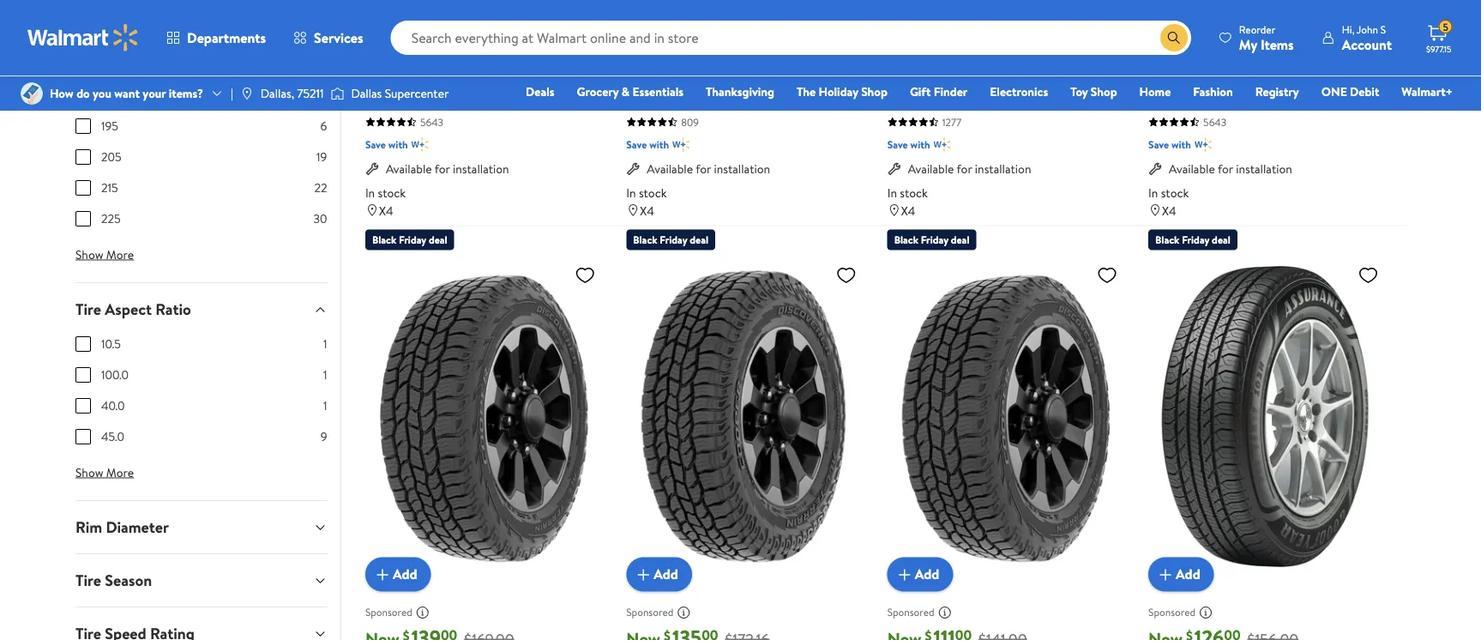 Task type: locate. For each thing, give the bounding box(es) containing it.
add button for goodyear assurance outlast 235/65r17 104h all-season tire image on the right of the page
[[1149, 558, 1215, 592]]

$169.00
[[726, 39, 776, 60]]

2 now from the left
[[627, 37, 661, 61]]

00 for 139
[[702, 36, 719, 55]]

reliant down 95
[[427, 68, 468, 87]]

 image for dallas supercenter
[[331, 85, 344, 102]]

22
[[314, 179, 327, 196]]

departments
[[187, 28, 266, 47]]

dallas,
[[261, 85, 294, 102]]

195
[[101, 117, 118, 134]]

goodyear down 131
[[888, 68, 946, 87]]

for down supercenter
[[435, 161, 450, 178]]

goodyear inside 'now $ 95 00 $125.00 goodyear reliant all-season 235/65r18 106v all-season tire'
[[365, 68, 424, 87]]

available for installation for 131
[[908, 161, 1032, 178]]

2 black friday deal from the left
[[633, 233, 709, 248]]

1 for 10.5
[[323, 335, 327, 352]]

ad disclaimer and feedback for ingridsponsoredproducts image
[[416, 606, 430, 619], [677, 606, 691, 619], [1199, 606, 1213, 619]]

black
[[372, 233, 396, 248], [633, 233, 658, 248], [895, 233, 919, 248], [1156, 233, 1180, 248]]

2 show more button from the top
[[61, 459, 147, 486]]

5
[[1443, 19, 1449, 34]]

105v
[[1149, 89, 1178, 107]]

all- down $125.00
[[472, 68, 493, 87]]

fashion
[[1194, 83, 1233, 100]]

1 in from the left
[[365, 185, 375, 201]]

suv
[[803, 89, 829, 107]]

0 vertical spatial 1
[[323, 335, 327, 352]]

save with for 139
[[627, 138, 669, 152]]

1 save with from the left
[[365, 138, 408, 152]]

tire right fashion link
[[1247, 89, 1270, 107]]

2 installation from the left
[[714, 161, 770, 178]]

walmart plus image down supercenter
[[412, 137, 429, 154]]

$125.00
[[458, 39, 508, 60]]

$ left 95
[[403, 37, 410, 56]]

goodyear up 106v
[[365, 68, 424, 87]]

3 black from the left
[[895, 233, 919, 248]]

1 add to cart image from the left
[[633, 564, 654, 585]]

show down 225
[[75, 246, 103, 263]]

2 stock from the left
[[639, 185, 667, 201]]

0 vertical spatial show more button
[[61, 241, 147, 268]]

show more for width
[[75, 246, 134, 263]]

fashion link
[[1186, 82, 1241, 101]]

do
[[76, 85, 90, 102]]

1 in stock from the left
[[365, 185, 406, 201]]

 image
[[240, 87, 254, 100]]

$ left 131
[[925, 37, 932, 56]]

ad disclaimer and feedback for ingridsponsoredproducts image
[[938, 606, 952, 619]]

4 00 from the left
[[1221, 36, 1237, 55]]

00 inside now $ 115 00 $145.00 goodyear reliant all-season 245/60r18 105v all-season tire
[[1221, 36, 1237, 55]]

1 goodyear from the left
[[365, 68, 424, 87]]

3 ad disclaimer and feedback for ingridsponsoredproducts image from the left
[[1199, 606, 1213, 619]]

save down 105v
[[1149, 138, 1170, 152]]

 image left how
[[21, 82, 43, 105]]

tire left aspect
[[75, 298, 101, 320]]

5643
[[420, 115, 443, 130], [1204, 115, 1227, 130]]

& inside now $ 139 00 $169.00 cooper discoverer all-terrain 275/55r20 117t light truck & suv tire
[[790, 89, 800, 107]]

available down 1277 at the right of page
[[908, 161, 954, 178]]

walmart plus image down 809
[[673, 137, 690, 154]]

3 available for installation from the left
[[908, 161, 1032, 178]]

deal for cooper discoverer all-terrain lt265/70r17 123s all-terrain tire image
[[690, 233, 709, 248]]

show down 45.0
[[75, 464, 103, 481]]

3 $ from the left
[[925, 37, 932, 56]]

walmart plus image down 1277 at the right of page
[[934, 137, 951, 154]]

2 for from the left
[[696, 161, 711, 178]]

None checkbox
[[75, 149, 91, 164], [75, 336, 91, 351], [75, 367, 91, 382], [75, 398, 91, 413], [75, 149, 91, 164], [75, 336, 91, 351], [75, 367, 91, 382], [75, 398, 91, 413]]

00 left $125.00
[[434, 36, 451, 55]]

deal
[[429, 233, 448, 248], [690, 233, 709, 248], [951, 233, 970, 248], [1212, 233, 1231, 248]]

1 vertical spatial 1
[[323, 366, 327, 383]]

items?
[[169, 85, 203, 102]]

walmart plus image down fashion
[[1195, 137, 1212, 154]]

account
[[1342, 35, 1392, 54]]

add button for the cooper discoverer all-terrain 275/55r20 117t light truck & suv tire image
[[365, 558, 431, 592]]

walmart plus image for 131
[[934, 137, 951, 154]]

100.0
[[101, 366, 128, 383]]

more
[[106, 246, 134, 263], [106, 464, 134, 481]]

debit
[[1351, 83, 1380, 100]]

with for 131
[[911, 138, 930, 152]]

1 for from the left
[[435, 161, 450, 178]]

services
[[314, 28, 363, 47]]

x4
[[379, 203, 393, 220], [640, 203, 654, 220], [901, 203, 916, 220], [1163, 203, 1177, 220]]

3 stock from the left
[[900, 185, 928, 201]]

available for installation down supercenter
[[386, 161, 509, 178]]

2 add to cart image from the left
[[895, 564, 915, 585]]

all- inside now $ 131 00 $161.00 goodyear assurance outlast 245/60r18 105h all-season tire
[[990, 89, 1011, 107]]

0 horizontal spatial goodyear
[[365, 68, 424, 87]]

0 horizontal spatial add to cart image
[[633, 564, 654, 585]]

205
[[101, 148, 121, 165]]

4 available for installation from the left
[[1169, 161, 1293, 178]]

0 horizontal spatial 5643
[[420, 115, 443, 130]]

now up the cooper
[[627, 37, 661, 61]]

tab
[[61, 607, 341, 640]]

one debit
[[1322, 83, 1380, 100]]

save with down 275/55r20
[[627, 138, 669, 152]]

for for 95
[[435, 161, 450, 178]]

add to cart image
[[633, 564, 654, 585], [895, 564, 915, 585], [1156, 564, 1176, 585]]

in stock for 131
[[888, 185, 928, 201]]

assurance
[[949, 68, 1010, 87]]

00
[[434, 36, 451, 55], [702, 36, 719, 55], [959, 36, 976, 55], [1221, 36, 1237, 55]]

4 stock from the left
[[1161, 185, 1189, 201]]

shop
[[861, 83, 888, 100], [1091, 83, 1118, 100]]

show more
[[75, 246, 134, 263], [75, 464, 134, 481]]

4 in from the left
[[1149, 185, 1159, 201]]

goodyear up 105v
[[1149, 68, 1207, 87]]

$ inside 'now $ 95 00 $125.00 goodyear reliant all-season 235/65r18 106v all-season tire'
[[403, 37, 410, 56]]

00 up assurance
[[959, 36, 976, 55]]

available for installation down 1277 at the right of page
[[908, 161, 1032, 178]]

1 friday from the left
[[399, 233, 426, 248]]

3 goodyear from the left
[[1149, 68, 1207, 87]]

00 inside now $ 131 00 $161.00 goodyear assurance outlast 245/60r18 105h all-season tire
[[959, 36, 976, 55]]

now for 95
[[365, 37, 400, 61]]

00 inside 'now $ 95 00 $125.00 goodyear reliant all-season 235/65r18 106v all-season tire'
[[434, 36, 451, 55]]

4 sponsored from the left
[[1149, 605, 1196, 620]]

dallas
[[351, 85, 382, 102]]

2 available from the left
[[647, 161, 693, 178]]

4 black friday deal from the left
[[1156, 233, 1231, 248]]

reliant inside now $ 115 00 $145.00 goodyear reliant all-season 245/60r18 105v all-season tire
[[1211, 68, 1252, 87]]

stock for 139
[[639, 185, 667, 201]]

2 reliant from the left
[[1211, 68, 1252, 87]]

1 1 from the top
[[323, 335, 327, 352]]

2 goodyear from the left
[[888, 68, 946, 87]]

with down 106v
[[388, 138, 408, 152]]

4 installation from the left
[[1237, 161, 1293, 178]]

1 for 40.0
[[323, 397, 327, 414]]

245/60r18 inside now $ 115 00 $145.00 goodyear reliant all-season 245/60r18 105v all-season tire
[[1321, 68, 1386, 87]]

walmart plus image
[[412, 137, 429, 154], [673, 137, 690, 154], [934, 137, 951, 154], [1195, 137, 1212, 154]]

00 inside now $ 139 00 $169.00 cooper discoverer all-terrain 275/55r20 117t light truck & suv tire
[[702, 36, 719, 55]]

x4 for 131
[[901, 203, 916, 220]]

1 00 from the left
[[434, 36, 451, 55]]

$ inside now $ 115 00 $145.00 goodyear reliant all-season 245/60r18 105v all-season tire
[[1186, 37, 1193, 56]]

show more down 225
[[75, 246, 134, 263]]

0 vertical spatial more
[[106, 246, 134, 263]]

goodyear for 131
[[888, 68, 946, 87]]

4 $ from the left
[[1186, 37, 1193, 56]]

1 save from the left
[[365, 138, 386, 152]]

grocery & essentials link
[[569, 82, 692, 101]]

season
[[493, 68, 534, 87], [1276, 68, 1318, 87], [419, 89, 461, 107], [1011, 89, 1052, 107], [1202, 89, 1244, 107], [105, 569, 152, 591]]

131
[[934, 34, 959, 62]]

black for goodyear assurance outlast 235/65r17 104h all-season tire image on the right of the page
[[1156, 233, 1180, 248]]

4 in stock from the left
[[1149, 185, 1189, 201]]

Walmart Site-Wide search field
[[391, 21, 1192, 55]]

tire down outlast
[[1055, 89, 1078, 107]]

tire right suv
[[832, 89, 854, 107]]

0 vertical spatial 245/60r18
[[1321, 68, 1386, 87]]

1 5643 from the left
[[420, 115, 443, 130]]

1 show from the top
[[75, 246, 103, 263]]

1 horizontal spatial ad disclaimer and feedback for ingridsponsoredproducts image
[[677, 606, 691, 619]]

40.0
[[101, 397, 124, 414]]

season down the 115
[[1202, 89, 1244, 107]]

5643 down fashion link
[[1204, 115, 1227, 130]]

shop right holiday
[[861, 83, 888, 100]]

6
[[320, 117, 327, 134]]

add for add "button" related to cooper discoverer all-terrain lt265/70r17 123s all-terrain tire image
[[654, 565, 679, 584]]

1 vertical spatial show more
[[75, 464, 134, 481]]

0 horizontal spatial ad disclaimer and feedback for ingridsponsoredproducts image
[[416, 606, 430, 619]]

all- down $145.00
[[1255, 68, 1276, 87]]

2 add from the left
[[654, 565, 679, 584]]

$977.15
[[1427, 43, 1452, 54]]

available for 139
[[647, 161, 693, 178]]

3 deal from the left
[[951, 233, 970, 248]]

2 00 from the left
[[702, 36, 719, 55]]

1 available from the left
[[386, 161, 432, 178]]

1 shop from the left
[[861, 83, 888, 100]]

save down 275/55r20
[[627, 138, 647, 152]]

my
[[1240, 35, 1258, 54]]

4 save from the left
[[1149, 138, 1170, 152]]

4 now from the left
[[1149, 37, 1183, 61]]

now left the 115
[[1149, 37, 1183, 61]]

3 save from the left
[[888, 138, 908, 152]]

tire inside dropdown button
[[75, 80, 101, 102]]

$
[[403, 37, 410, 56], [664, 37, 671, 56], [925, 37, 932, 56], [1186, 37, 1193, 56]]

4 deal from the left
[[1212, 233, 1231, 248]]

show more button down 45.0
[[61, 459, 147, 486]]

ad disclaimer and feedback for ingridsponsoredproducts image for add "button" related to cooper discoverer all-terrain lt265/70r17 123s all-terrain tire image
[[677, 606, 691, 619]]

all-
[[472, 68, 493, 87], [742, 68, 762, 87], [1255, 68, 1276, 87], [398, 89, 419, 107], [990, 89, 1011, 107], [1182, 89, 1202, 107]]

all- right 105v
[[1182, 89, 1202, 107]]

1 reliant from the left
[[427, 68, 468, 87]]

$ inside now $ 139 00 $169.00 cooper discoverer all-terrain 275/55r20 117t light truck & suv tire
[[664, 37, 671, 56]]

now for 115
[[1149, 37, 1183, 61]]

1 sponsored from the left
[[365, 605, 413, 620]]

all- right 105h
[[990, 89, 1011, 107]]

3 in stock from the left
[[888, 185, 928, 201]]

4 available from the left
[[1169, 161, 1216, 178]]

reliant down the 115
[[1211, 68, 1252, 87]]

friday
[[399, 233, 426, 248], [660, 233, 688, 248], [921, 233, 949, 248], [1182, 233, 1210, 248]]

tire inside 'now $ 95 00 $125.00 goodyear reliant all-season 235/65r18 106v all-season tire'
[[464, 89, 486, 107]]

tire inside 'dropdown button'
[[75, 298, 101, 320]]

now inside now $ 131 00 $161.00 goodyear assurance outlast 245/60r18 105h all-season tire
[[888, 37, 922, 61]]

3 friday from the left
[[921, 233, 949, 248]]

2 friday from the left
[[660, 233, 688, 248]]

goodyear inside now $ 131 00 $161.00 goodyear assurance outlast 245/60r18 105h all-season tire
[[888, 68, 946, 87]]

2 save with from the left
[[627, 138, 669, 152]]

save for 131
[[888, 138, 908, 152]]

ratio
[[155, 298, 191, 320]]

1 horizontal spatial &
[[790, 89, 800, 107]]

2 5643 from the left
[[1204, 115, 1227, 130]]

2 save from the left
[[627, 138, 647, 152]]

installation for 115
[[1237, 161, 1293, 178]]

3 walmart plus image from the left
[[934, 137, 951, 154]]

245/60r18 up 1277 at the right of page
[[888, 89, 953, 107]]

1 horizontal spatial add to cart image
[[895, 564, 915, 585]]

save with for 95
[[365, 138, 408, 152]]

with for 95
[[388, 138, 408, 152]]

4 black from the left
[[1156, 233, 1180, 248]]

more down 225
[[106, 246, 134, 263]]

245/60r18 down account on the top right of page
[[1321, 68, 1386, 87]]

deal for goodyear assurance outlast 235/65r17 104h all-season tire image on the right of the page
[[1212, 233, 1231, 248]]

in for 95
[[365, 185, 375, 201]]

2 shop from the left
[[1091, 83, 1118, 100]]

$ left 139 at the top
[[664, 37, 671, 56]]

1 available for installation from the left
[[386, 161, 509, 178]]

$ right search icon
[[1186, 37, 1193, 56]]

how
[[50, 85, 74, 102]]

save down gift finder link
[[888, 138, 908, 152]]

1 black from the left
[[372, 233, 396, 248]]

sponsored for cooper discoverer all-terrain lt265/70r17 123s all-terrain tire image
[[627, 605, 674, 620]]

available down 809
[[647, 161, 693, 178]]

4 with from the left
[[1172, 138, 1192, 152]]

00 left my in the top of the page
[[1221, 36, 1237, 55]]

outlast
[[1013, 68, 1057, 87]]

3 with from the left
[[911, 138, 930, 152]]

2 1 from the top
[[323, 366, 327, 383]]

more for width
[[106, 246, 134, 263]]

tire down rim
[[75, 569, 101, 591]]

for
[[435, 161, 450, 178], [696, 161, 711, 178], [957, 161, 972, 178], [1218, 161, 1234, 178]]

show more button down 225
[[61, 241, 147, 268]]

available for 115
[[1169, 161, 1216, 178]]

1 with from the left
[[388, 138, 408, 152]]

19
[[316, 148, 327, 165]]

available down supercenter
[[386, 161, 432, 178]]

black for cooper discoverer all-terrain 245/65r17 111t all-terrain tire image
[[895, 233, 919, 248]]

now inside now $ 139 00 $169.00 cooper discoverer all-terrain 275/55r20 117t light truck & suv tire
[[627, 37, 661, 61]]

add to cart image for cooper discoverer all-terrain 245/65r17 111t all-terrain tire image
[[895, 564, 915, 585]]

1 show more from the top
[[75, 246, 134, 263]]

2 x4 from the left
[[640, 203, 654, 220]]

reliant inside 'now $ 95 00 $125.00 goodyear reliant all-season 235/65r18 106v all-season tire'
[[427, 68, 468, 87]]

tire right how
[[75, 80, 101, 102]]

more down 45.0
[[106, 464, 134, 481]]

00 up "discoverer"
[[702, 36, 719, 55]]

0 vertical spatial show more
[[75, 246, 134, 263]]

3 00 from the left
[[959, 36, 976, 55]]

 image
[[21, 82, 43, 105], [331, 85, 344, 102]]

2 with from the left
[[650, 138, 669, 152]]

tire inside now $ 131 00 $161.00 goodyear assurance outlast 245/60r18 105h all-season tire
[[1055, 89, 1078, 107]]

stock for 95
[[378, 185, 406, 201]]

 image right 75211
[[331, 85, 344, 102]]

black friday deal for cooper discoverer all-terrain 245/65r17 111t all-terrain tire image
[[895, 233, 970, 248]]

add button
[[365, 558, 431, 592], [627, 558, 692, 592], [888, 558, 953, 592], [1149, 558, 1215, 592]]

2 show from the top
[[75, 464, 103, 481]]

1 horizontal spatial reliant
[[1211, 68, 1252, 87]]

1 vertical spatial 245/60r18
[[888, 89, 953, 107]]

4 add button from the left
[[1149, 558, 1215, 592]]

0 horizontal spatial reliant
[[427, 68, 468, 87]]

1 vertical spatial more
[[106, 464, 134, 481]]

goodyear
[[365, 68, 424, 87], [888, 68, 946, 87], [1149, 68, 1207, 87]]

x4 for 139
[[640, 203, 654, 220]]

1 installation from the left
[[453, 161, 509, 178]]

2 in from the left
[[627, 185, 636, 201]]

save with down 105v
[[1149, 138, 1192, 152]]

00 for 95
[[434, 36, 451, 55]]

2 in stock from the left
[[627, 185, 667, 201]]

black friday deal for cooper discoverer all-terrain lt265/70r17 123s all-terrain tire image
[[633, 233, 709, 248]]

available for installation down 809
[[647, 161, 770, 178]]

0 horizontal spatial shop
[[861, 83, 888, 100]]

goodyear inside now $ 115 00 $145.00 goodyear reliant all-season 245/60r18 105v all-season tire
[[1149, 68, 1207, 87]]

x4 for 95
[[379, 203, 393, 220]]

dallas, 75211
[[261, 85, 324, 102]]

2 more from the top
[[106, 464, 134, 481]]

sponsored for the cooper discoverer all-terrain 275/55r20 117t light truck & suv tire image
[[365, 605, 413, 620]]

105h
[[956, 89, 987, 107]]

3 add to cart image from the left
[[1156, 564, 1176, 585]]

1 now from the left
[[365, 37, 400, 61]]

1 vertical spatial show
[[75, 464, 103, 481]]

now inside 'now $ 95 00 $125.00 goodyear reliant all-season 235/65r18 106v all-season tire'
[[365, 37, 400, 61]]

now for 139
[[627, 37, 661, 61]]

with for 115
[[1172, 138, 1192, 152]]

tire down $125.00
[[464, 89, 486, 107]]

0 horizontal spatial 245/60r18
[[888, 89, 953, 107]]

save down 106v
[[365, 138, 386, 152]]

3 sponsored from the left
[[888, 605, 935, 620]]

season down "rim diameter"
[[105, 569, 152, 591]]

3 for from the left
[[957, 161, 972, 178]]

2 horizontal spatial goodyear
[[1149, 68, 1207, 87]]

3 save with from the left
[[888, 138, 930, 152]]

139
[[673, 34, 702, 62]]

season down $125.00
[[493, 68, 534, 87]]

75211
[[297, 85, 324, 102]]

1 horizontal spatial shop
[[1091, 83, 1118, 100]]

2 black from the left
[[633, 233, 658, 248]]

show more for aspect
[[75, 464, 134, 481]]

115
[[1195, 34, 1221, 62]]

show more button
[[61, 241, 147, 268], [61, 459, 147, 486]]

goodyear for 95
[[365, 68, 424, 87]]

1 horizontal spatial 245/60r18
[[1321, 68, 1386, 87]]

1 black friday deal from the left
[[372, 233, 448, 248]]

$161.00
[[983, 39, 1030, 60]]

4 save with from the left
[[1149, 138, 1192, 152]]

2 $ from the left
[[664, 37, 671, 56]]

2 vertical spatial 1
[[323, 397, 327, 414]]

with down the gift
[[911, 138, 930, 152]]

holiday
[[819, 83, 859, 100]]

stock for 115
[[1161, 185, 1189, 201]]

show
[[75, 246, 103, 263], [75, 464, 103, 481]]

& left suv
[[790, 89, 800, 107]]

1 more from the top
[[106, 246, 134, 263]]

4 friday from the left
[[1182, 233, 1210, 248]]

0 vertical spatial show
[[75, 246, 103, 263]]

2 walmart plus image from the left
[[673, 137, 690, 154]]

1 deal from the left
[[429, 233, 448, 248]]

235/65r18
[[537, 68, 601, 87]]

save for 115
[[1149, 138, 1170, 152]]

3 in from the left
[[888, 185, 897, 201]]

4 x4 from the left
[[1163, 203, 1177, 220]]

with down 275/55r20
[[650, 138, 669, 152]]

sponsored for goodyear assurance outlast 235/65r17 104h all-season tire image on the right of the page
[[1149, 605, 1196, 620]]

all- up light
[[742, 68, 762, 87]]

for down 1277 at the right of page
[[957, 161, 972, 178]]

now inside now $ 115 00 $145.00 goodyear reliant all-season 245/60r18 105v all-season tire
[[1149, 37, 1183, 61]]

2 add button from the left
[[627, 558, 692, 592]]

$ inside now $ 131 00 $161.00 goodyear assurance outlast 245/60r18 105h all-season tire
[[925, 37, 932, 56]]

electronics link
[[983, 82, 1056, 101]]

1 $ from the left
[[403, 37, 410, 56]]

1 vertical spatial show more button
[[61, 459, 147, 486]]

diameter
[[105, 516, 169, 538]]

2 available for installation from the left
[[647, 161, 770, 178]]

95
[[412, 34, 434, 62]]

show more down 45.0
[[75, 464, 134, 481]]

with down 105v
[[1172, 138, 1192, 152]]

now $ 115 00 $145.00 goodyear reliant all-season 245/60r18 105v all-season tire
[[1149, 34, 1386, 107]]

home
[[1140, 83, 1171, 100]]

5643 down supercenter
[[420, 115, 443, 130]]

&
[[622, 83, 630, 100], [790, 89, 800, 107]]

available down 105v
[[1169, 161, 1216, 178]]

3 black friday deal from the left
[[895, 233, 970, 248]]

for down 809
[[696, 161, 711, 178]]

save with down the gift
[[888, 138, 930, 152]]

save with down 106v
[[365, 138, 408, 152]]

now left 131
[[888, 37, 922, 61]]

tire inside now $ 115 00 $145.00 goodyear reliant all-season 245/60r18 105v all-season tire
[[1247, 89, 1270, 107]]

& right "grocery"
[[622, 83, 630, 100]]

1 horizontal spatial  image
[[331, 85, 344, 102]]

4 for from the left
[[1218, 161, 1234, 178]]

available for 131
[[908, 161, 954, 178]]

1 ad disclaimer and feedback for ingridsponsoredproducts image from the left
[[416, 606, 430, 619]]

2 show more from the top
[[75, 464, 134, 481]]

width
[[105, 80, 145, 102]]

1 horizontal spatial goodyear
[[888, 68, 946, 87]]

0 horizontal spatial  image
[[21, 82, 43, 105]]

1 x4 from the left
[[379, 203, 393, 220]]

for down fashion
[[1218, 161, 1234, 178]]

with
[[388, 138, 408, 152], [650, 138, 669, 152], [911, 138, 930, 152], [1172, 138, 1192, 152]]

now $ 131 00 $161.00 goodyear assurance outlast 245/60r18 105h all-season tire
[[888, 34, 1078, 107]]

available for installation down fashion
[[1169, 161, 1293, 178]]

|
[[231, 85, 233, 102]]

shop right toy
[[1091, 83, 1118, 100]]

available for installation for 95
[[386, 161, 509, 178]]

1 show more button from the top
[[61, 241, 147, 268]]

None checkbox
[[75, 118, 91, 134], [75, 180, 91, 195], [75, 211, 91, 226], [75, 429, 91, 444], [75, 118, 91, 134], [75, 180, 91, 195], [75, 211, 91, 226], [75, 429, 91, 444]]

2 horizontal spatial ad disclaimer and feedback for ingridsponsoredproducts image
[[1199, 606, 1213, 619]]

season down outlast
[[1011, 89, 1052, 107]]

2 horizontal spatial add to cart image
[[1156, 564, 1176, 585]]

save
[[365, 138, 386, 152], [627, 138, 647, 152], [888, 138, 908, 152], [1149, 138, 1170, 152]]

toy shop
[[1071, 83, 1118, 100]]

add to cart image for goodyear assurance outlast 235/65r17 104h all-season tire image on the right of the page
[[1156, 564, 1176, 585]]

1 stock from the left
[[378, 185, 406, 201]]

45.0
[[101, 428, 124, 445]]

1 horizontal spatial 5643
[[1204, 115, 1227, 130]]

3 installation from the left
[[975, 161, 1032, 178]]

now left 95
[[365, 37, 400, 61]]

215
[[101, 179, 118, 196]]

reliant
[[427, 68, 468, 87], [1211, 68, 1252, 87]]

tire season tab
[[61, 554, 341, 606]]



Task type: vqa. For each thing, say whether or not it's contained in the screenshot.


Task type: describe. For each thing, give the bounding box(es) containing it.
your
[[143, 85, 166, 102]]

walmart image
[[27, 24, 139, 51]]

john
[[1357, 22, 1379, 36]]

add to favorites list, cooper discoverer all-terrain lt265/70r17 123s all-terrain tire image
[[836, 264, 857, 286]]

walmart+ link
[[1394, 82, 1461, 101]]

dallas supercenter
[[351, 85, 449, 102]]

stock for 131
[[900, 185, 928, 201]]

friday for the cooper discoverer all-terrain 275/55r20 117t light truck & suv tire image
[[399, 233, 426, 248]]

add to cart image
[[372, 564, 393, 585]]

5643 for 115
[[1204, 115, 1227, 130]]

available for installation for 139
[[647, 161, 770, 178]]

ad disclaimer and feedback for ingridsponsoredproducts image for add "button" related to goodyear assurance outlast 235/65r17 104h all-season tire image on the right of the page
[[1199, 606, 1213, 619]]

black for cooper discoverer all-terrain lt265/70r17 123s all-terrain tire image
[[633, 233, 658, 248]]

terrain
[[762, 68, 803, 87]]

show for tire aspect ratio
[[75, 464, 103, 481]]

want
[[114, 85, 140, 102]]

hi,
[[1342, 22, 1355, 36]]

reorder
[[1240, 22, 1276, 36]]

registry link
[[1248, 82, 1307, 101]]

season inside dropdown button
[[105, 569, 152, 591]]

thanksgiving
[[706, 83, 775, 100]]

gift finder link
[[902, 82, 976, 101]]

for for 139
[[696, 161, 711, 178]]

registry
[[1256, 83, 1300, 100]]

goodyear assurance outlast 235/65r17 104h all-season tire image
[[1149, 258, 1386, 578]]

$ for 131
[[925, 37, 932, 56]]

toy shop link
[[1063, 82, 1125, 101]]

electronics
[[990, 83, 1049, 100]]

Search search field
[[391, 21, 1192, 55]]

add for add "button" related to goodyear assurance outlast 235/65r17 104h all-season tire image on the right of the page
[[1176, 565, 1201, 584]]

add to favorites list, goodyear assurance outlast 235/65r17 104h all-season tire image
[[1359, 264, 1379, 286]]

now for 131
[[888, 37, 922, 61]]

save for 95
[[365, 138, 386, 152]]

tire aspect ratio tab
[[61, 283, 341, 335]]

all- right 106v
[[398, 89, 419, 107]]

you
[[93, 85, 111, 102]]

black for the cooper discoverer all-terrain 275/55r20 117t light truck & suv tire image
[[372, 233, 396, 248]]

one debit link
[[1314, 82, 1388, 101]]

tire aspect ratio button
[[61, 283, 341, 335]]

sponsored for cooper discoverer all-terrain 245/65r17 111t all-terrain tire image
[[888, 605, 935, 620]]

add to cart image for cooper discoverer all-terrain lt265/70r17 123s all-terrain tire image
[[633, 564, 654, 585]]

supercenter
[[385, 85, 449, 102]]

friday for goodyear assurance outlast 235/65r17 104h all-season tire image on the right of the page
[[1182, 233, 1210, 248]]

rim diameter tab
[[61, 501, 341, 553]]

tire width button
[[61, 65, 341, 117]]

30
[[313, 210, 327, 227]]

in for 131
[[888, 185, 897, 201]]

cooper discoverer all-terrain 275/55r20 117t light truck & suv tire image
[[365, 258, 603, 578]]

tire inside dropdown button
[[75, 569, 101, 591]]

tire width group
[[75, 117, 327, 241]]

add button for cooper discoverer all-terrain 245/65r17 111t all-terrain tire image
[[888, 558, 953, 592]]

cooper discoverer all-terrain 245/65r17 111t all-terrain tire image
[[888, 258, 1125, 578]]

walmart plus image for 95
[[412, 137, 429, 154]]

black friday deal for goodyear assurance outlast 235/65r17 104h all-season tire image on the right of the page
[[1156, 233, 1231, 248]]

available for installation for 115
[[1169, 161, 1293, 178]]

goodyear for 115
[[1149, 68, 1207, 87]]

items
[[1261, 35, 1294, 54]]

installation for 139
[[714, 161, 770, 178]]

 image for how do you want your items?
[[21, 82, 43, 105]]

departments button
[[153, 17, 280, 58]]

save with for 131
[[888, 138, 930, 152]]

black friday deal for the cooper discoverer all-terrain 275/55r20 117t light truck & suv tire image
[[372, 233, 448, 248]]

season down items
[[1276, 68, 1318, 87]]

add for the cooper discoverer all-terrain 275/55r20 117t light truck & suv tire image add "button"
[[393, 565, 417, 584]]

for for 131
[[957, 161, 972, 178]]

add to favorites list, cooper discoverer all-terrain 245/65r17 111t all-terrain tire image
[[1097, 264, 1118, 286]]

cooper
[[627, 68, 671, 87]]

walmart+
[[1402, 83, 1453, 100]]

tire aspect ratio
[[75, 298, 191, 320]]

all- inside now $ 139 00 $169.00 cooper discoverer all-terrain 275/55r20 117t light truck & suv tire
[[742, 68, 762, 87]]

available for 95
[[386, 161, 432, 178]]

in stock for 139
[[627, 185, 667, 201]]

installation for 131
[[975, 161, 1032, 178]]

show more button for width
[[61, 241, 147, 268]]

s
[[1381, 22, 1387, 36]]

10.5
[[101, 335, 120, 352]]

toy
[[1071, 83, 1088, 100]]

809
[[681, 115, 699, 130]]

installation for 95
[[453, 161, 509, 178]]

add to favorites list, cooper discoverer all-terrain 275/55r20 117t light truck & suv tire image
[[575, 264, 596, 286]]

1277
[[943, 115, 962, 130]]

one
[[1322, 83, 1348, 100]]

tire inside now $ 139 00 $169.00 cooper discoverer all-terrain 275/55r20 117t light truck & suv tire
[[832, 89, 854, 107]]

in for 139
[[627, 185, 636, 201]]

now $ 95 00 $125.00 goodyear reliant all-season 235/65r18 106v all-season tire
[[365, 34, 601, 107]]

essentials
[[633, 83, 684, 100]]

106v
[[365, 89, 395, 107]]

x4 for 115
[[1163, 203, 1177, 220]]

more for aspect
[[106, 464, 134, 481]]

245/60r18 inside now $ 131 00 $161.00 goodyear assurance outlast 245/60r18 105h all-season tire
[[888, 89, 953, 107]]

275/55r20
[[627, 89, 693, 107]]

in stock for 95
[[365, 185, 406, 201]]

00 for 131
[[959, 36, 976, 55]]

add button for cooper discoverer all-terrain lt265/70r17 123s all-terrain tire image
[[627, 558, 692, 592]]

season inside now $ 131 00 $161.00 goodyear assurance outlast 245/60r18 105h all-season tire
[[1011, 89, 1052, 107]]

deals
[[526, 83, 555, 100]]

save with for 115
[[1149, 138, 1192, 152]]

$ for 95
[[403, 37, 410, 56]]

deal for cooper discoverer all-terrain 245/65r17 111t all-terrain tire image
[[951, 233, 970, 248]]

the
[[797, 83, 816, 100]]

225
[[101, 210, 120, 227]]

in for 115
[[1149, 185, 1159, 201]]

$ for 115
[[1186, 37, 1193, 56]]

reliant for 95
[[427, 68, 468, 87]]

tire width
[[75, 80, 145, 102]]

tire aspect ratio group
[[75, 335, 327, 459]]

in stock for 115
[[1149, 185, 1189, 201]]

5643 for 95
[[420, 115, 443, 130]]

walmart plus image for 115
[[1195, 137, 1212, 154]]

rim
[[75, 516, 102, 538]]

117t
[[696, 89, 719, 107]]

truck
[[755, 89, 787, 107]]

cooper discoverer all-terrain lt265/70r17 123s all-terrain tire image
[[627, 258, 864, 578]]

deals link
[[518, 82, 562, 101]]

home link
[[1132, 82, 1179, 101]]

save for 139
[[627, 138, 647, 152]]

season down 95
[[419, 89, 461, 107]]

the holiday shop link
[[789, 82, 896, 101]]

$145.00
[[1244, 39, 1296, 60]]

grocery & essentials
[[577, 83, 684, 100]]

thanksgiving link
[[698, 82, 782, 101]]

gift finder
[[910, 83, 968, 100]]

finder
[[934, 83, 968, 100]]

tire season button
[[61, 554, 341, 606]]

show for tire width
[[75, 246, 103, 263]]

ad disclaimer and feedback for ingridsponsoredproducts image for the cooper discoverer all-terrain 275/55r20 117t light truck & suv tire image add "button"
[[416, 606, 430, 619]]

9
[[320, 428, 327, 445]]

walmart plus image for 139
[[673, 137, 690, 154]]

reorder my items
[[1240, 22, 1294, 54]]

the holiday shop
[[797, 83, 888, 100]]

0 horizontal spatial &
[[622, 83, 630, 100]]

tire season
[[75, 569, 152, 591]]

gift
[[910, 83, 931, 100]]

grocery
[[577, 83, 619, 100]]

add for cooper discoverer all-terrain 245/65r17 111t all-terrain tire image's add "button"
[[915, 565, 940, 584]]

show more button for aspect
[[61, 459, 147, 486]]

rim diameter button
[[61, 501, 341, 553]]

hi, john s account
[[1342, 22, 1392, 54]]

search icon image
[[1168, 31, 1181, 45]]

deal for the cooper discoverer all-terrain 275/55r20 117t light truck & suv tire image
[[429, 233, 448, 248]]

how do you want your items?
[[50, 85, 203, 102]]

for for 115
[[1218, 161, 1234, 178]]

with for 139
[[650, 138, 669, 152]]

now $ 139 00 $169.00 cooper discoverer all-terrain 275/55r20 117t light truck & suv tire
[[627, 34, 854, 107]]

00 for 115
[[1221, 36, 1237, 55]]

$ for 139
[[664, 37, 671, 56]]

reliant for 115
[[1211, 68, 1252, 87]]

discoverer
[[675, 68, 739, 87]]

friday for cooper discoverer all-terrain lt265/70r17 123s all-terrain tire image
[[660, 233, 688, 248]]

tire width tab
[[61, 65, 341, 117]]



